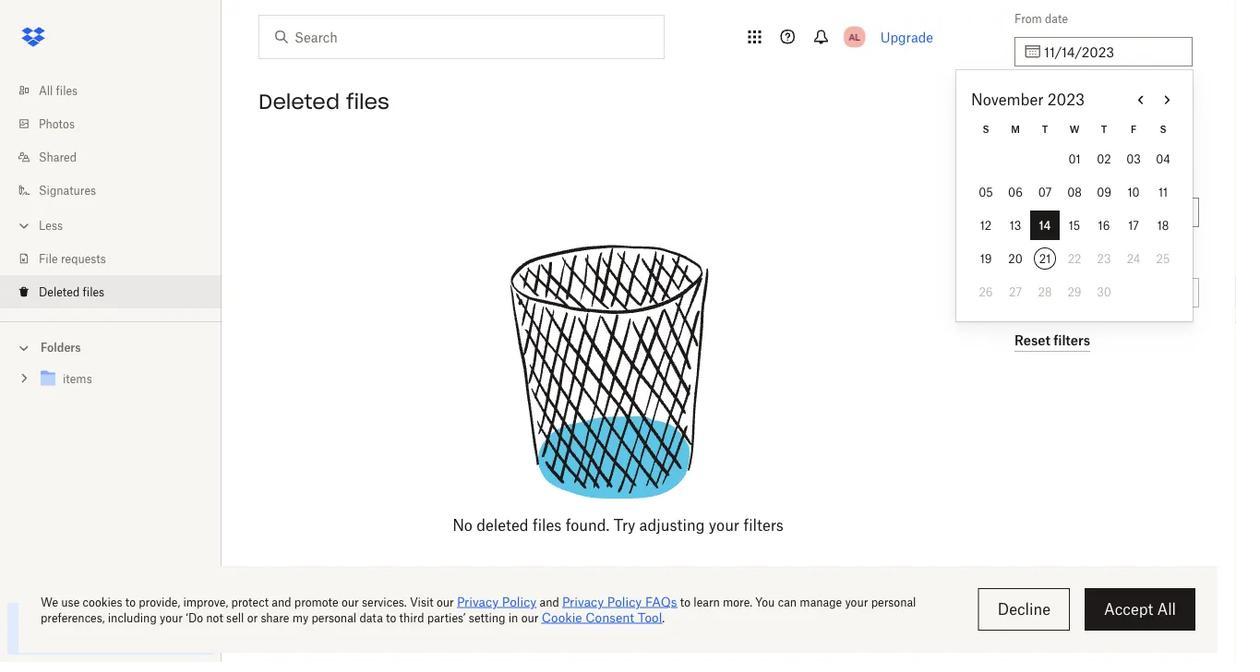 Task type: describe. For each thing, give the bounding box(es) containing it.
23 button
[[1090, 244, 1120, 273]]

no
[[453, 516, 473, 534]]

date for to date
[[1031, 92, 1054, 106]]

deleted
[[477, 516, 529, 534]]

quota usage image
[[18, 614, 48, 644]]

04
[[1157, 152, 1171, 166]]

29
[[1068, 285, 1082, 299]]

quota usage element
[[18, 614, 48, 644]]

14
[[1040, 218, 1052, 232]]

in
[[1015, 253, 1025, 267]]

2 t from the left
[[1102, 123, 1108, 135]]

deleted files link
[[15, 275, 222, 309]]

1 horizontal spatial deleted files
[[259, 89, 390, 115]]

02 button
[[1090, 144, 1120, 174]]

of
[[102, 631, 111, 643]]

1 t from the left
[[1043, 123, 1049, 135]]

to date
[[1015, 92, 1054, 106]]

try
[[614, 516, 636, 534]]

06
[[1009, 185, 1023, 199]]

14 button
[[1031, 211, 1061, 240]]

shared link
[[15, 140, 222, 174]]

25 button
[[1149, 244, 1179, 273]]

01 button
[[1061, 144, 1090, 174]]

all
[[39, 84, 53, 97]]

file requests link
[[15, 242, 222, 275]]

all files link
[[15, 74, 222, 107]]

folders
[[41, 341, 81, 355]]

november 2023
[[972, 91, 1086, 109]]

From date text field
[[1045, 42, 1182, 62]]

signatures
[[39, 183, 96, 197]]

13 button
[[1001, 211, 1031, 240]]

folders button
[[0, 333, 222, 361]]

11 button
[[1149, 177, 1179, 207]]

30 button
[[1090, 277, 1120, 307]]

08
[[1068, 185, 1082, 199]]

signatures link
[[15, 174, 222, 207]]

2
[[113, 631, 119, 643]]

file
[[39, 252, 58, 266]]

To date text field
[[1045, 122, 1182, 142]]

29 button
[[1061, 277, 1090, 307]]

15 button
[[1061, 211, 1090, 240]]

09
[[1098, 185, 1112, 199]]

less
[[39, 218, 63, 232]]

in folder
[[1015, 253, 1059, 267]]

03 button
[[1120, 144, 1149, 174]]

w
[[1070, 123, 1080, 135]]

2 s from the left
[[1161, 123, 1167, 135]]

bytes
[[76, 631, 100, 643]]

26 button
[[972, 277, 1001, 307]]

10
[[1128, 185, 1140, 199]]

your
[[709, 516, 740, 534]]

22
[[1068, 252, 1082, 266]]

20 button
[[1001, 244, 1031, 273]]

file requests
[[39, 252, 106, 266]]

deleted by
[[1015, 172, 1072, 186]]

folder
[[1028, 253, 1059, 267]]

11
[[1159, 185, 1169, 199]]

from
[[1015, 12, 1043, 25]]

12
[[981, 218, 992, 232]]

deleted inside list item
[[39, 285, 80, 299]]

no deleted files found. try adjusting your filters
[[453, 516, 784, 534]]

809
[[55, 631, 73, 643]]

09 button
[[1090, 177, 1120, 207]]

02
[[1098, 152, 1112, 166]]

05 button
[[972, 177, 1001, 207]]

08 button
[[1061, 177, 1090, 207]]

explore
[[55, 615, 90, 626]]

13
[[1010, 218, 1022, 232]]

shared
[[39, 150, 77, 164]]

adjusting
[[640, 516, 705, 534]]

1 s from the left
[[983, 123, 990, 135]]

07
[[1039, 185, 1052, 199]]

18 button
[[1149, 211, 1179, 240]]

18
[[1158, 218, 1170, 232]]

21
[[1040, 252, 1051, 266]]

24 button
[[1120, 244, 1149, 273]]



Task type: locate. For each thing, give the bounding box(es) containing it.
date
[[1046, 12, 1069, 25], [1031, 92, 1054, 106]]

23
[[1098, 252, 1112, 266]]

26
[[980, 285, 994, 299]]

10 button
[[1120, 177, 1149, 207]]

0 horizontal spatial deleted files
[[39, 285, 105, 299]]

deleted
[[259, 89, 340, 115], [1015, 172, 1056, 186], [39, 285, 80, 299]]

from date
[[1015, 12, 1069, 25]]

05
[[979, 185, 994, 199]]

0 horizontal spatial s
[[983, 123, 990, 135]]

deleted files list item
[[0, 275, 222, 309]]

07 button
[[1031, 177, 1061, 207]]

17
[[1129, 218, 1140, 232]]

s left m
[[983, 123, 990, 135]]

1 vertical spatial date
[[1031, 92, 1054, 106]]

01
[[1069, 152, 1081, 166]]

1 vertical spatial deleted files
[[39, 285, 105, 299]]

by
[[1059, 172, 1072, 186]]

27 button
[[1001, 277, 1031, 307]]

gb
[[121, 631, 136, 643]]

to
[[1015, 92, 1028, 106]]

0 vertical spatial date
[[1046, 12, 1069, 25]]

24
[[1128, 252, 1141, 266]]

2 vertical spatial deleted
[[39, 285, 80, 299]]

dropbox image
[[15, 18, 52, 55]]

06 button
[[1001, 177, 1031, 207]]

2023
[[1048, 91, 1086, 109]]

s right f
[[1161, 123, 1167, 135]]

19 button
[[972, 244, 1001, 273]]

november
[[972, 91, 1044, 109]]

all files
[[39, 84, 78, 97]]

1 horizontal spatial t
[[1102, 123, 1108, 135]]

f
[[1132, 123, 1137, 135]]

0 horizontal spatial t
[[1043, 123, 1049, 135]]

files inside list item
[[83, 285, 105, 299]]

date right the to
[[1031, 92, 1054, 106]]

28
[[1039, 285, 1053, 299]]

1 horizontal spatial deleted
[[259, 89, 340, 115]]

1 vertical spatial deleted
[[1015, 172, 1056, 186]]

upgrade link
[[881, 29, 934, 45]]

16 button
[[1090, 211, 1120, 240]]

explore free features 809 bytes of 2 gb
[[55, 615, 150, 643]]

deleted files
[[259, 89, 390, 115], [39, 285, 105, 299]]

17 button
[[1120, 211, 1149, 240]]

0 vertical spatial deleted
[[259, 89, 340, 115]]

0 horizontal spatial deleted
[[39, 285, 80, 299]]

photos link
[[15, 107, 222, 140]]

files
[[56, 84, 78, 97], [346, 89, 390, 115], [83, 285, 105, 299], [533, 516, 562, 534]]

s
[[983, 123, 990, 135], [1161, 123, 1167, 135]]

25
[[1157, 252, 1171, 266]]

requests
[[61, 252, 106, 266]]

0 vertical spatial deleted files
[[259, 89, 390, 115]]

t left w
[[1043, 123, 1049, 135]]

list containing all files
[[0, 63, 222, 321]]

date for from date
[[1046, 12, 1069, 25]]

found.
[[566, 516, 610, 534]]

photos
[[39, 117, 75, 131]]

28 button
[[1031, 277, 1061, 307]]

deleted files inside list item
[[39, 285, 105, 299]]

list
[[0, 63, 222, 321]]

30
[[1098, 285, 1112, 299]]

filters
[[744, 516, 784, 534]]

features
[[112, 615, 150, 626]]

t
[[1043, 123, 1049, 135], [1102, 123, 1108, 135]]

16
[[1099, 218, 1111, 232]]

t left f
[[1102, 123, 1108, 135]]

less image
[[15, 217, 33, 235]]

22 button
[[1061, 244, 1090, 273]]

2 horizontal spatial deleted
[[1015, 172, 1056, 186]]

19
[[981, 252, 992, 266]]

03
[[1127, 152, 1142, 166]]

04 button
[[1149, 144, 1179, 174]]

12 button
[[972, 211, 1001, 240]]

date right from
[[1046, 12, 1069, 25]]

upgrade
[[881, 29, 934, 45]]

1 horizontal spatial s
[[1161, 123, 1167, 135]]

free
[[92, 615, 110, 626]]

27
[[1010, 285, 1023, 299]]

20
[[1009, 252, 1023, 266]]

21 button
[[1031, 244, 1061, 273]]



Task type: vqa. For each thing, say whether or not it's contained in the screenshot.
zero
no



